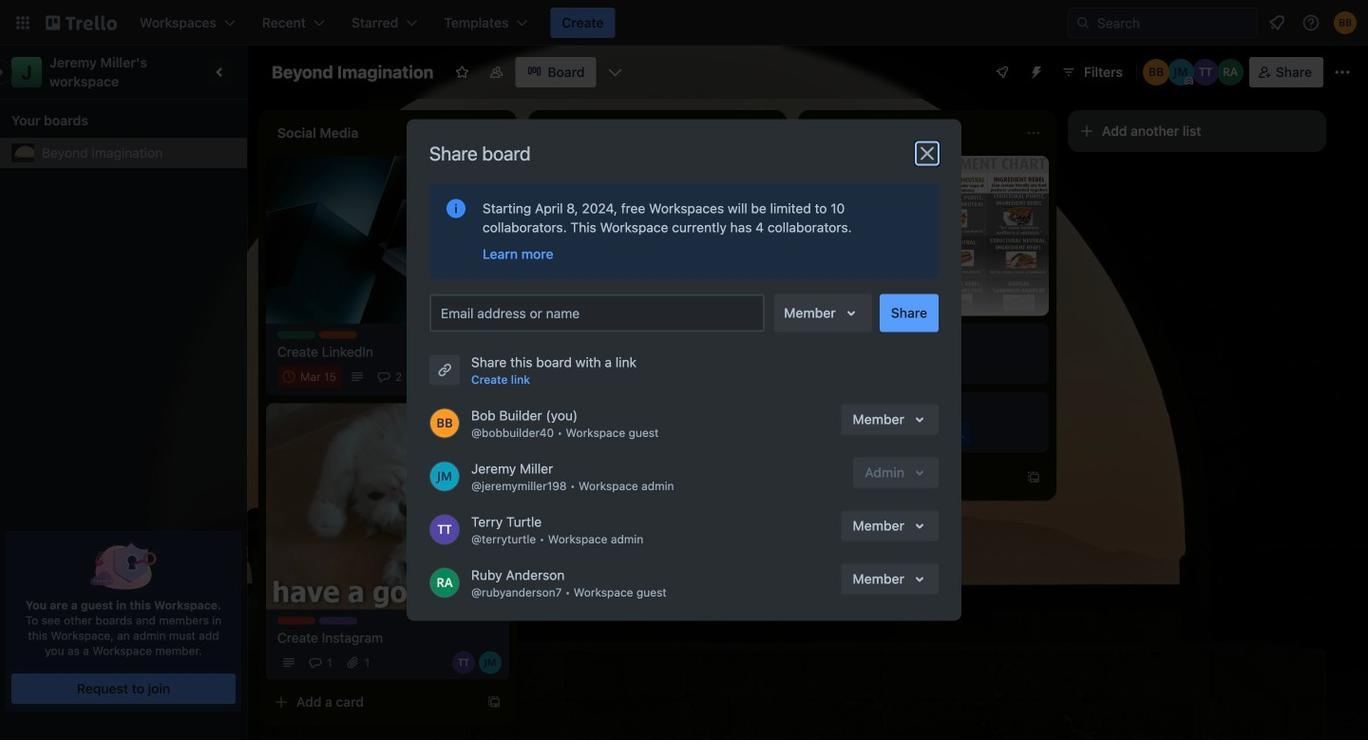 Task type: describe. For each thing, give the bounding box(es) containing it.
your boards with 1 items element
[[11, 109, 226, 132]]

star or unstar board image
[[455, 65, 470, 80]]

automation image
[[1022, 57, 1048, 84]]

bob builder (bobbuilder40) image
[[1334, 11, 1357, 34]]

Board name text field
[[262, 57, 443, 87]]

color: purple, title: none image
[[319, 617, 357, 625]]

0 vertical spatial ruby anderson (rubyanderson7) image
[[1217, 59, 1244, 86]]

power ups image
[[995, 65, 1010, 80]]

0 vertical spatial jeremy miller (jeremymiller198) image
[[1168, 59, 1194, 86]]

close image
[[916, 142, 939, 165]]

1 vertical spatial jeremy miller (jeremymiller198) image
[[479, 651, 502, 674]]

switch to… image
[[13, 13, 32, 32]]

0 notifications image
[[1266, 11, 1289, 34]]

Search field
[[1068, 8, 1258, 38]]

2 vertical spatial ruby anderson (rubyanderson7) image
[[430, 568, 460, 598]]

color: red, title: none image
[[278, 617, 316, 625]]

0 vertical spatial bob builder (bobbuilder40) image
[[1143, 59, 1170, 86]]

0 horizontal spatial create from template… image
[[487, 695, 502, 710]]

0 horizontal spatial bob builder (bobbuilder40) image
[[430, 408, 460, 439]]

color: green, title: none image
[[278, 331, 316, 339]]



Task type: vqa. For each thing, say whether or not it's contained in the screenshot.
Color: orange, title: none icon
yes



Task type: locate. For each thing, give the bounding box(es) containing it.
0 horizontal spatial jeremy miller (jeremymiller198) image
[[722, 373, 745, 396]]

Email address or name text field
[[441, 300, 761, 326]]

1 horizontal spatial jeremy miller (jeremymiller198) image
[[1168, 59, 1194, 86]]

search image
[[1076, 15, 1091, 30]]

1 vertical spatial ruby anderson (rubyanderson7) image
[[749, 373, 772, 396]]

1 horizontal spatial jeremy miller (jeremymiller198) image
[[479, 651, 502, 674]]

1 vertical spatial bob builder (bobbuilder40) image
[[430, 408, 460, 439]]

1 horizontal spatial ruby anderson (rubyanderson7) image
[[749, 373, 772, 396]]

color: bold red, title: "thoughts" element
[[547, 419, 585, 426]]

jeremy miller (jeremymiller198) image
[[430, 461, 460, 492], [479, 651, 502, 674]]

1 horizontal spatial bob builder (bobbuilder40) image
[[1143, 59, 1170, 86]]

0 horizontal spatial ruby anderson (rubyanderson7) image
[[430, 568, 460, 598]]

1 vertical spatial create from template… image
[[487, 695, 502, 710]]

1 horizontal spatial create from template… image
[[1026, 470, 1042, 485]]

primary element
[[0, 0, 1369, 46]]

None checkbox
[[547, 346, 647, 369], [278, 366, 342, 388], [547, 346, 647, 369], [278, 366, 342, 388]]

0 vertical spatial jeremy miller (jeremymiller198) image
[[430, 461, 460, 492]]

open information menu image
[[1302, 13, 1321, 32]]

color: orange, title: none image
[[319, 331, 357, 339]]

jeremy miller (jeremymiller198) image
[[1168, 59, 1194, 86], [722, 373, 745, 396]]

0 horizontal spatial jeremy miller (jeremymiller198) image
[[430, 461, 460, 492]]

ruby anderson (rubyanderson7) image
[[1217, 59, 1244, 86], [749, 373, 772, 396], [430, 568, 460, 598]]

customize views image
[[606, 63, 625, 82]]

show menu image
[[1333, 63, 1352, 82]]

2 horizontal spatial ruby anderson (rubyanderson7) image
[[1217, 59, 1244, 86]]

bob builder (bobbuilder40) image
[[1143, 59, 1170, 86], [430, 408, 460, 439]]

0 vertical spatial create from template… image
[[1026, 470, 1042, 485]]

create from template… image
[[1026, 470, 1042, 485], [487, 695, 502, 710]]

1 vertical spatial jeremy miller (jeremymiller198) image
[[722, 373, 745, 396]]

workspace visible image
[[489, 65, 504, 80]]

terry turtle (terryturtle) image
[[1192, 59, 1219, 86], [479, 366, 502, 388], [696, 373, 718, 396], [430, 515, 460, 545], [452, 651, 475, 674]]



